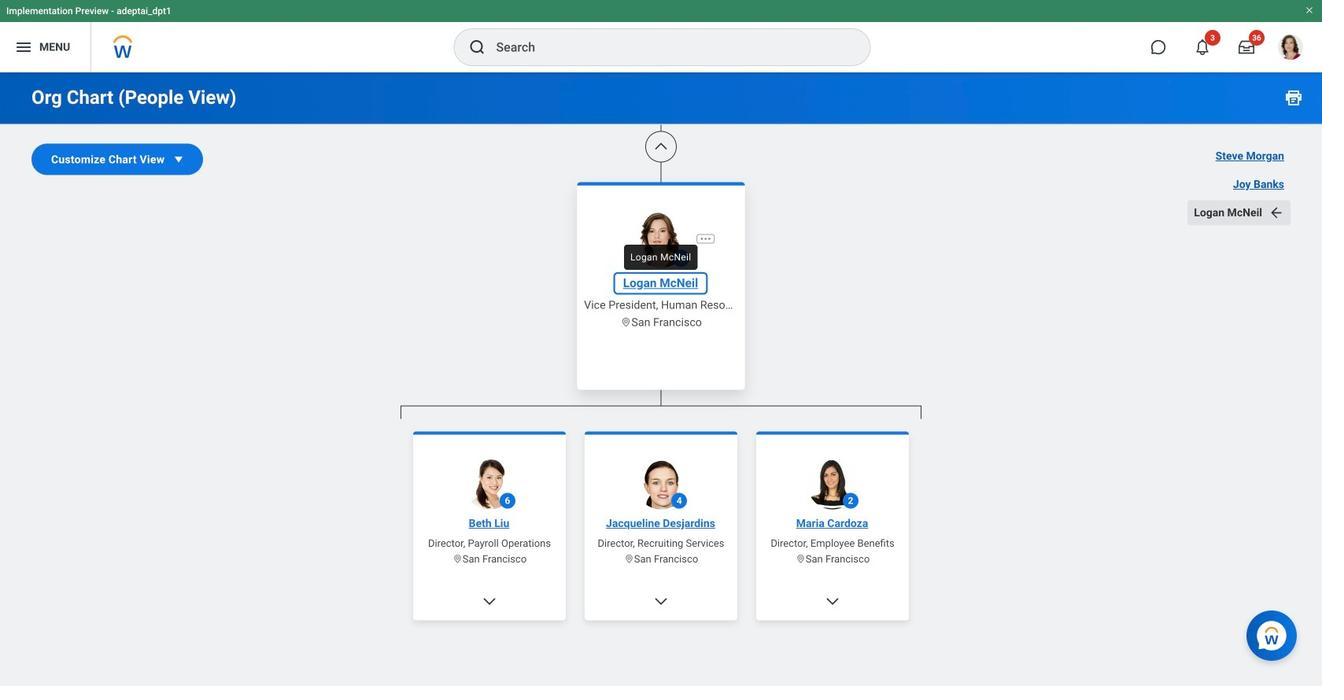 Task type: describe. For each thing, give the bounding box(es) containing it.
Search Workday  search field
[[496, 30, 838, 65]]

chevron up image
[[653, 139, 669, 155]]

notifications large image
[[1195, 39, 1211, 55]]

arrow left image
[[1269, 205, 1285, 221]]

justify image
[[14, 38, 33, 57]]

inbox large image
[[1239, 39, 1255, 55]]

profile logan mcneil image
[[1278, 35, 1303, 63]]

caret down image
[[171, 152, 187, 167]]

related actions image
[[699, 232, 712, 245]]



Task type: locate. For each thing, give the bounding box(es) containing it.
location image
[[452, 554, 463, 564]]

banner
[[0, 0, 1322, 72]]

2 chevron down image from the left
[[825, 594, 841, 610]]

search image
[[468, 38, 487, 57]]

1 horizontal spatial chevron down image
[[825, 594, 841, 610]]

1 chevron down image from the left
[[482, 594, 497, 610]]

chevron down image
[[653, 594, 669, 610]]

chevron down image
[[482, 594, 497, 610], [825, 594, 841, 610]]

logan mcneil, logan mcneil, 3 direct reports element
[[401, 419, 922, 686]]

tooltip
[[619, 240, 703, 275]]

print org chart image
[[1285, 88, 1303, 107]]

location image
[[620, 317, 632, 328], [624, 554, 634, 564], [796, 554, 806, 564]]

close environment banner image
[[1305, 6, 1314, 15]]

0 horizontal spatial chevron down image
[[482, 594, 497, 610]]

main content
[[0, 0, 1322, 686]]



Task type: vqa. For each thing, say whether or not it's contained in the screenshot.
bottommost location image
yes



